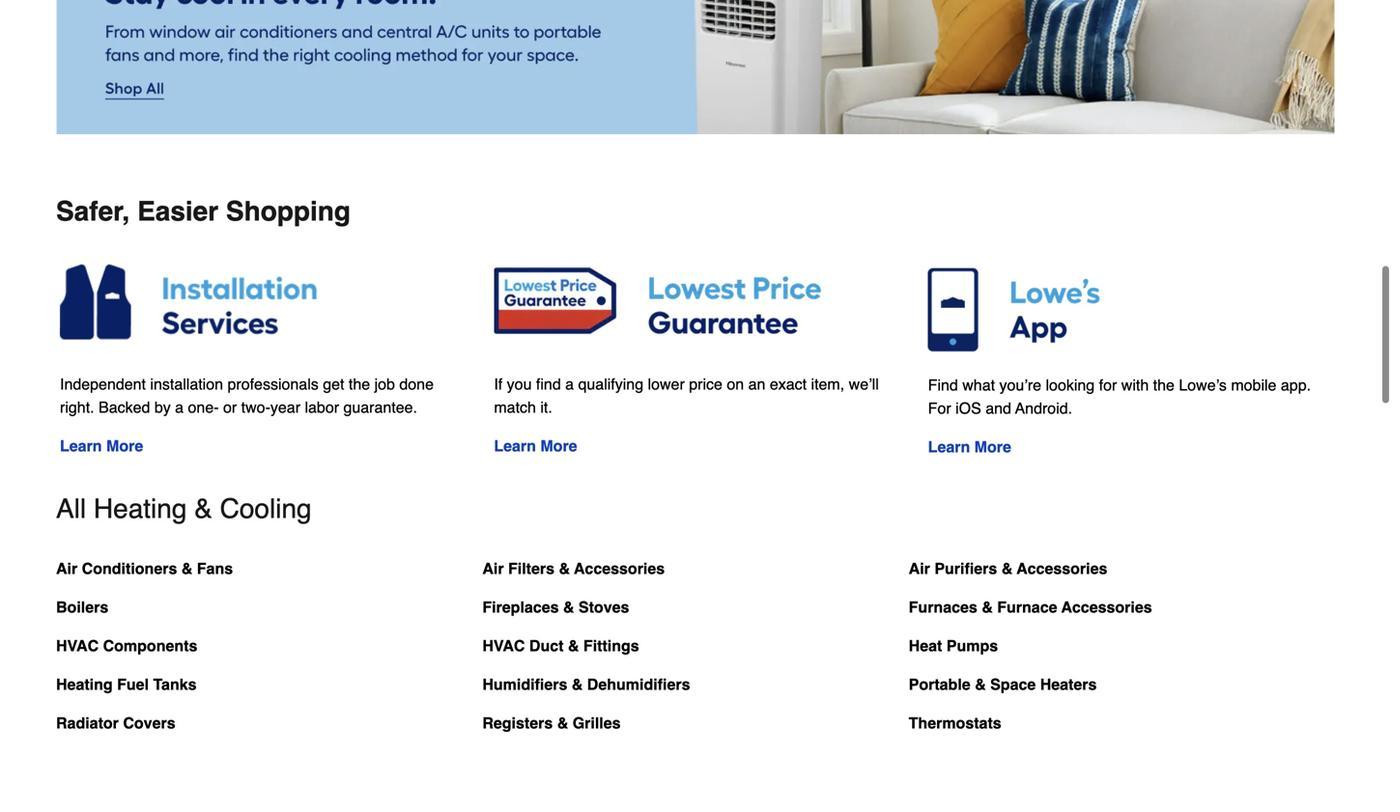 Task type: describe. For each thing, give the bounding box(es) containing it.
humidifiers & dehumidifiers link
[[482, 671, 690, 710]]

accessories for air filters & accessories
[[574, 560, 665, 578]]

thermostats link
[[909, 710, 1002, 749]]

heat pumps
[[909, 637, 998, 655]]

hvac for hvac components
[[56, 637, 99, 655]]

ios
[[956, 399, 982, 417]]

radiator covers
[[56, 714, 175, 732]]

fittings
[[584, 637, 639, 655]]

accessories for furnaces & furnace accessories
[[1062, 598, 1152, 616]]

with
[[1122, 376, 1149, 394]]

covers
[[123, 714, 175, 732]]

accessories for air purifiers & accessories
[[1017, 560, 1108, 578]]

stoves
[[579, 598, 629, 616]]

two-
[[241, 399, 270, 417]]

conditioners
[[82, 560, 177, 578]]

dehumidifiers
[[587, 676, 690, 694]]

the inside the find what you're looking for with the lowe's mobile app. for ios and android.
[[1153, 376, 1175, 394]]

& right duct
[[568, 637, 579, 655]]

hvac duct & fittings
[[482, 637, 639, 655]]

looking
[[1046, 376, 1095, 394]]

if
[[494, 376, 503, 393]]

by
[[154, 399, 171, 417]]

learn for if you find a qualifying lower price on an exact item, we'll match it.
[[494, 437, 536, 455]]

for
[[928, 399, 951, 417]]

registers
[[482, 714, 553, 732]]

boilers link
[[56, 594, 108, 633]]

a inside independent installation professionals get the job done right. backed by a one- or two-year labor guarantee.
[[175, 399, 184, 417]]

easier
[[137, 196, 219, 227]]

find
[[536, 376, 561, 393]]

mobile
[[1231, 376, 1277, 394]]

or
[[223, 399, 237, 417]]

fireplaces & stoves link
[[482, 594, 629, 633]]

portable & space heaters link
[[909, 671, 1097, 710]]

you're
[[1000, 376, 1042, 394]]

app.
[[1281, 376, 1311, 394]]

if you find a qualifying lower price on an exact item, we'll match it.
[[494, 376, 879, 417]]

professionals
[[228, 376, 319, 393]]

learn more link for find what you're looking for with the lowe's mobile app. for ios and android.
[[928, 438, 1012, 456]]

air conditioners & fans
[[56, 560, 233, 578]]

an
[[748, 376, 766, 393]]

lower
[[648, 376, 685, 393]]

registers & grilles link
[[482, 710, 621, 749]]

filters
[[508, 560, 555, 578]]

furnaces
[[909, 598, 978, 616]]

you
[[507, 376, 532, 393]]

& right purifiers
[[1002, 560, 1013, 578]]

learn for find what you're looking for with the lowe's mobile app. for ios and android.
[[928, 438, 970, 456]]

job
[[375, 376, 395, 393]]

hvac duct & fittings link
[[482, 633, 639, 671]]

duct
[[529, 637, 564, 655]]

& left space
[[975, 676, 986, 694]]

lowe's app. image
[[928, 258, 1332, 354]]

learn more link for independent installation professionals get the job done right. backed by a one- or two-year labor guarantee.
[[60, 437, 143, 455]]

match
[[494, 399, 536, 417]]

tanks
[[153, 676, 197, 694]]

portable & space heaters
[[909, 676, 1097, 694]]

stay cool in every room. find the right cooling method for your space. image
[[56, 0, 1335, 134]]

on
[[727, 376, 744, 393]]

thermostats
[[909, 714, 1002, 732]]

safer, easier shopping
[[56, 196, 351, 227]]

& left grilles
[[557, 714, 568, 732]]

find
[[928, 376, 958, 394]]

hvac components
[[56, 637, 197, 655]]

one-
[[188, 399, 219, 417]]

air purifiers & accessories link
[[909, 555, 1108, 594]]

learn more link for if you find a qualifying lower price on an exact item, we'll match it.
[[494, 437, 577, 455]]

fuel
[[117, 676, 149, 694]]

hvac components link
[[56, 633, 197, 671]]

grilles
[[573, 714, 621, 732]]

lowe's
[[1179, 376, 1227, 394]]

boilers
[[56, 598, 108, 616]]

all
[[56, 494, 86, 524]]



Task type: vqa. For each thing, say whether or not it's contained in the screenshot.
1st HVAC from right
yes



Task type: locate. For each thing, give the bounding box(es) containing it.
0 horizontal spatial air
[[56, 560, 78, 578]]

furnace
[[997, 598, 1058, 616]]

safer,
[[56, 196, 130, 227]]

1 vertical spatial a
[[175, 399, 184, 417]]

portable
[[909, 676, 971, 694]]

all heating & cooling
[[56, 494, 312, 524]]

learn more link down ios
[[928, 438, 1012, 456]]

1 horizontal spatial learn more link
[[494, 437, 577, 455]]

the
[[349, 376, 370, 393], [1153, 376, 1175, 394]]

2 horizontal spatial learn
[[928, 438, 970, 456]]

heat
[[909, 637, 942, 655]]

installation services. image
[[60, 258, 463, 354]]

1 horizontal spatial more
[[540, 437, 577, 455]]

2 horizontal spatial learn more
[[928, 438, 1012, 456]]

1 horizontal spatial learn
[[494, 437, 536, 455]]

heating up radiator
[[56, 676, 113, 694]]

learn more
[[60, 437, 143, 455], [494, 437, 577, 455], [928, 438, 1012, 456]]

0 horizontal spatial the
[[349, 376, 370, 393]]

android.
[[1015, 399, 1073, 417]]

more down the and
[[975, 438, 1012, 456]]

0 horizontal spatial hvac
[[56, 637, 99, 655]]

done
[[399, 376, 434, 393]]

learn more for independent installation professionals get the job done right. backed by a one- or two-year labor guarantee.
[[60, 437, 143, 455]]

humidifiers & dehumidifiers
[[482, 676, 690, 694]]

1 air from the left
[[56, 560, 78, 578]]

accessories up stoves
[[574, 560, 665, 578]]

independent installation professionals get the job done right. backed by a one- or two-year labor guarantee.
[[60, 376, 434, 417]]

3 air from the left
[[909, 560, 930, 578]]

furnaces & furnace accessories
[[909, 598, 1152, 616]]

guarantee.
[[343, 399, 417, 417]]

purifiers
[[935, 560, 997, 578]]

air for air purifiers & accessories
[[909, 560, 930, 578]]

lowest price guarantee. image
[[494, 258, 897, 354]]

item,
[[811, 376, 845, 393]]

1 horizontal spatial air
[[482, 560, 504, 578]]

accessories
[[574, 560, 665, 578], [1017, 560, 1108, 578], [1062, 598, 1152, 616]]

1 horizontal spatial learn more
[[494, 437, 577, 455]]

0 horizontal spatial more
[[106, 437, 143, 455]]

more for you
[[540, 437, 577, 455]]

learn more down ios
[[928, 438, 1012, 456]]

qualifying
[[578, 376, 644, 393]]

air inside air filters & accessories link
[[482, 560, 504, 578]]

pumps
[[947, 637, 998, 655]]

the inside independent installation professionals get the job done right. backed by a one- or two-year labor guarantee.
[[349, 376, 370, 393]]

2 hvac from the left
[[482, 637, 525, 655]]

more down backed
[[106, 437, 143, 455]]

2 horizontal spatial more
[[975, 438, 1012, 456]]

hvac down fireplaces
[[482, 637, 525, 655]]

year
[[270, 399, 301, 417]]

learn more link down it.
[[494, 437, 577, 455]]

& down the hvac duct & fittings link
[[572, 676, 583, 694]]

fireplaces & stoves
[[482, 598, 629, 616]]

hvac for hvac duct & fittings
[[482, 637, 525, 655]]

exact
[[770, 376, 807, 393]]

more for what
[[975, 438, 1012, 456]]

shopping
[[226, 196, 351, 227]]

learn more link
[[60, 437, 143, 455], [494, 437, 577, 455], [928, 438, 1012, 456]]

air inside air purifiers & accessories link
[[909, 560, 930, 578]]

1 hvac from the left
[[56, 637, 99, 655]]

and
[[986, 399, 1012, 417]]

radiator covers link
[[56, 710, 175, 749]]

0 horizontal spatial a
[[175, 399, 184, 417]]

heaters
[[1040, 676, 1097, 694]]

radiator
[[56, 714, 119, 732]]

heating up air conditioners & fans
[[94, 494, 187, 524]]

& right the 'filters'
[[559, 560, 570, 578]]

heat pumps link
[[909, 633, 998, 671]]

components
[[103, 637, 197, 655]]

accessories right furnace
[[1062, 598, 1152, 616]]

air up furnaces
[[909, 560, 930, 578]]

2 air from the left
[[482, 560, 504, 578]]

more down it.
[[540, 437, 577, 455]]

for
[[1099, 376, 1117, 394]]

0 vertical spatial a
[[565, 376, 574, 393]]

0 vertical spatial heating
[[94, 494, 187, 524]]

fans
[[197, 560, 233, 578]]

0 horizontal spatial learn
[[60, 437, 102, 455]]

cooling
[[220, 494, 312, 524]]

more
[[106, 437, 143, 455], [540, 437, 577, 455], [975, 438, 1012, 456]]

& down air filters & accessories link
[[563, 598, 574, 616]]

2 horizontal spatial air
[[909, 560, 930, 578]]

air for air filters & accessories
[[482, 560, 504, 578]]

1 vertical spatial heating
[[56, 676, 113, 694]]

learn for independent installation professionals get the job done right. backed by a one- or two-year labor guarantee.
[[60, 437, 102, 455]]

independent
[[60, 376, 146, 393]]

air conditioners & fans link
[[56, 555, 233, 594]]

heating
[[94, 494, 187, 524], [56, 676, 113, 694]]

we'll
[[849, 376, 879, 393]]

installation
[[150, 376, 223, 393]]

air inside air conditioners & fans link
[[56, 560, 78, 578]]

air
[[56, 560, 78, 578], [482, 560, 504, 578], [909, 560, 930, 578]]

price
[[689, 376, 723, 393]]

labor
[[305, 399, 339, 417]]

& left the fans at the left of page
[[181, 560, 193, 578]]

0 horizontal spatial learn more link
[[60, 437, 143, 455]]

find what you're looking for with the lowe's mobile app. for ios and android.
[[928, 376, 1311, 417]]

air left the 'filters'
[[482, 560, 504, 578]]

furnaces & furnace accessories link
[[909, 594, 1152, 633]]

a
[[565, 376, 574, 393], [175, 399, 184, 417]]

1 horizontal spatial hvac
[[482, 637, 525, 655]]

get
[[323, 376, 344, 393]]

heating fuel tanks
[[56, 676, 197, 694]]

a inside if you find a qualifying lower price on an exact item, we'll match it.
[[565, 376, 574, 393]]

hvac
[[56, 637, 99, 655], [482, 637, 525, 655]]

1 horizontal spatial the
[[1153, 376, 1175, 394]]

fireplaces
[[482, 598, 559, 616]]

the right with
[[1153, 376, 1175, 394]]

backed
[[99, 399, 150, 417]]

the left the 'job'
[[349, 376, 370, 393]]

a right by
[[175, 399, 184, 417]]

humidifiers
[[482, 676, 568, 694]]

learn down right.
[[60, 437, 102, 455]]

learn more link down backed
[[60, 437, 143, 455]]

learn down match
[[494, 437, 536, 455]]

it.
[[540, 399, 553, 417]]

accessories up furnaces & furnace accessories
[[1017, 560, 1108, 578]]

space
[[991, 676, 1036, 694]]

more for installation
[[106, 437, 143, 455]]

& down air purifiers & accessories link
[[982, 598, 993, 616]]

& up the fans at the left of page
[[194, 494, 212, 524]]

air filters & accessories
[[482, 560, 665, 578]]

learn more down backed
[[60, 437, 143, 455]]

1 horizontal spatial a
[[565, 376, 574, 393]]

2 horizontal spatial learn more link
[[928, 438, 1012, 456]]

air for air conditioners & fans
[[56, 560, 78, 578]]

learn down for in the bottom of the page
[[928, 438, 970, 456]]

learn more down it.
[[494, 437, 577, 455]]

a right the 'find'
[[565, 376, 574, 393]]

0 horizontal spatial learn more
[[60, 437, 143, 455]]

right.
[[60, 399, 94, 417]]

heating fuel tanks link
[[56, 671, 197, 710]]

air filters & accessories link
[[482, 555, 665, 594]]

air purifiers & accessories
[[909, 560, 1108, 578]]

registers & grilles
[[482, 714, 621, 732]]

learn more for find what you're looking for with the lowe's mobile app. for ios and android.
[[928, 438, 1012, 456]]

air up boilers on the bottom left of page
[[56, 560, 78, 578]]

what
[[963, 376, 995, 394]]

hvac down boilers link
[[56, 637, 99, 655]]

learn more for if you find a qualifying lower price on an exact item, we'll match it.
[[494, 437, 577, 455]]



